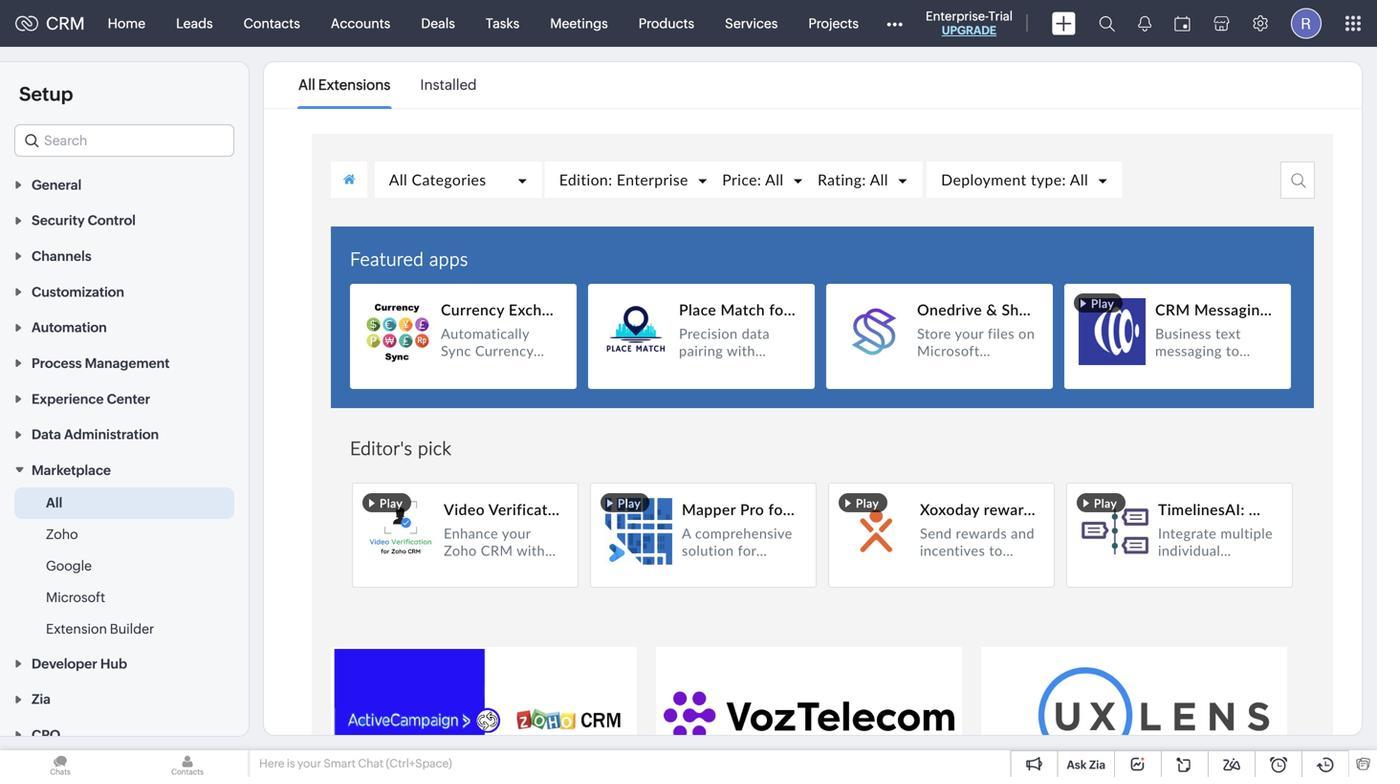 Task type: describe. For each thing, give the bounding box(es) containing it.
meetings
[[550, 16, 608, 31]]

marketplace
[[32, 463, 111, 478]]

projects link
[[793, 0, 874, 46]]

channels button
[[0, 238, 249, 274]]

ask zia
[[1067, 759, 1106, 772]]

Other Modules field
[[874, 8, 915, 39]]

security control button
[[0, 202, 249, 238]]

here
[[259, 758, 285, 770]]

general button
[[0, 166, 249, 202]]

developer hub
[[32, 657, 127, 672]]

experience
[[32, 392, 104, 407]]

crm
[[46, 14, 85, 33]]

your
[[298, 758, 321, 770]]

all extensions
[[298, 77, 391, 93]]

enterprise-
[[926, 9, 989, 23]]

contacts
[[244, 16, 300, 31]]

services link
[[710, 0, 793, 46]]

accounts link
[[315, 0, 406, 46]]

products link
[[623, 0, 710, 46]]

create menu image
[[1052, 12, 1076, 35]]

marketplace button
[[0, 452, 249, 488]]

customization button
[[0, 274, 249, 309]]

contacts link
[[228, 0, 315, 46]]

search image
[[1099, 15, 1115, 32]]

installed
[[420, 77, 477, 93]]

google link
[[46, 557, 92, 576]]

process management button
[[0, 345, 249, 381]]

(ctrl+space)
[[386, 758, 452, 770]]

extension
[[46, 622, 107, 637]]

chats image
[[0, 751, 121, 778]]

developer
[[32, 657, 97, 672]]

all link
[[46, 494, 62, 513]]

profile image
[[1291, 8, 1322, 39]]

signals element
[[1127, 0, 1163, 47]]

all for all extensions
[[298, 77, 315, 93]]

administration
[[64, 427, 159, 443]]

Search text field
[[15, 125, 233, 156]]

enterprise-trial upgrade
[[926, 9, 1013, 37]]

cpq button
[[0, 717, 249, 753]]

all for all
[[46, 496, 62, 511]]

is
[[287, 758, 295, 770]]

experience center
[[32, 392, 150, 407]]

management
[[85, 356, 170, 371]]

home link
[[92, 0, 161, 46]]

google
[[46, 559, 92, 574]]



Task type: vqa. For each thing, say whether or not it's contained in the screenshot.
Projects
yes



Task type: locate. For each thing, give the bounding box(es) containing it.
extension builder
[[46, 622, 154, 637]]

contacts image
[[127, 751, 248, 778]]

data
[[32, 427, 61, 443]]

services
[[725, 16, 778, 31]]

smart
[[324, 758, 356, 770]]

profile element
[[1280, 0, 1333, 46]]

customization
[[32, 284, 124, 300]]

experience center button
[[0, 381, 249, 416]]

meetings link
[[535, 0, 623, 46]]

0 vertical spatial all
[[298, 77, 315, 93]]

control
[[88, 213, 136, 228]]

0 horizontal spatial all
[[46, 496, 62, 511]]

all extensions link
[[298, 63, 391, 107]]

data administration
[[32, 427, 159, 443]]

upgrade
[[942, 24, 997, 37]]

security control
[[32, 213, 136, 228]]

signals image
[[1138, 15, 1152, 32]]

marketplace region
[[0, 488, 249, 646]]

accounts
[[331, 16, 391, 31]]

developer hub button
[[0, 646, 249, 681]]

deals link
[[406, 0, 471, 46]]

extensions
[[318, 77, 391, 93]]

security
[[32, 213, 85, 228]]

zia right "ask"
[[1089, 759, 1106, 772]]

all inside marketplace region
[[46, 496, 62, 511]]

cpq
[[32, 728, 60, 743]]

None field
[[14, 124, 234, 157]]

microsoft
[[46, 590, 105, 606]]

trial
[[989, 9, 1013, 23]]

center
[[107, 392, 150, 407]]

1 vertical spatial zia
[[1089, 759, 1106, 772]]

zoho
[[46, 527, 78, 542]]

calendar image
[[1175, 16, 1191, 31]]

setup
[[19, 83, 73, 105]]

leads
[[176, 16, 213, 31]]

crm link
[[15, 14, 85, 33]]

ask
[[1067, 759, 1087, 772]]

process
[[32, 356, 82, 371]]

1 vertical spatial all
[[46, 496, 62, 511]]

products
[[639, 16, 695, 31]]

automation button
[[0, 309, 249, 345]]

general
[[32, 177, 82, 193]]

projects
[[809, 16, 859, 31]]

search element
[[1088, 0, 1127, 47]]

create menu element
[[1041, 0, 1088, 46]]

all
[[298, 77, 315, 93], [46, 496, 62, 511]]

1 horizontal spatial zia
[[1089, 759, 1106, 772]]

channels
[[32, 249, 92, 264]]

builder
[[110, 622, 154, 637]]

home
[[108, 16, 146, 31]]

automation
[[32, 320, 107, 335]]

zia
[[32, 692, 51, 708], [1089, 759, 1106, 772]]

installed link
[[420, 63, 477, 107]]

hub
[[100, 657, 127, 672]]

chat
[[358, 758, 384, 770]]

data administration button
[[0, 416, 249, 452]]

logo image
[[15, 16, 38, 31]]

1 horizontal spatial all
[[298, 77, 315, 93]]

all up zoho link
[[46, 496, 62, 511]]

all left extensions
[[298, 77, 315, 93]]

zia up cpq
[[32, 692, 51, 708]]

here is your smart chat (ctrl+space)
[[259, 758, 452, 770]]

deals
[[421, 16, 455, 31]]

zia inside dropdown button
[[32, 692, 51, 708]]

zia button
[[0, 681, 249, 717]]

tasks link
[[471, 0, 535, 46]]

tasks
[[486, 16, 520, 31]]

leads link
[[161, 0, 228, 46]]

zoho link
[[46, 525, 78, 544]]

process management
[[32, 356, 170, 371]]

0 vertical spatial zia
[[32, 692, 51, 708]]

0 horizontal spatial zia
[[32, 692, 51, 708]]

microsoft link
[[46, 588, 105, 607]]



